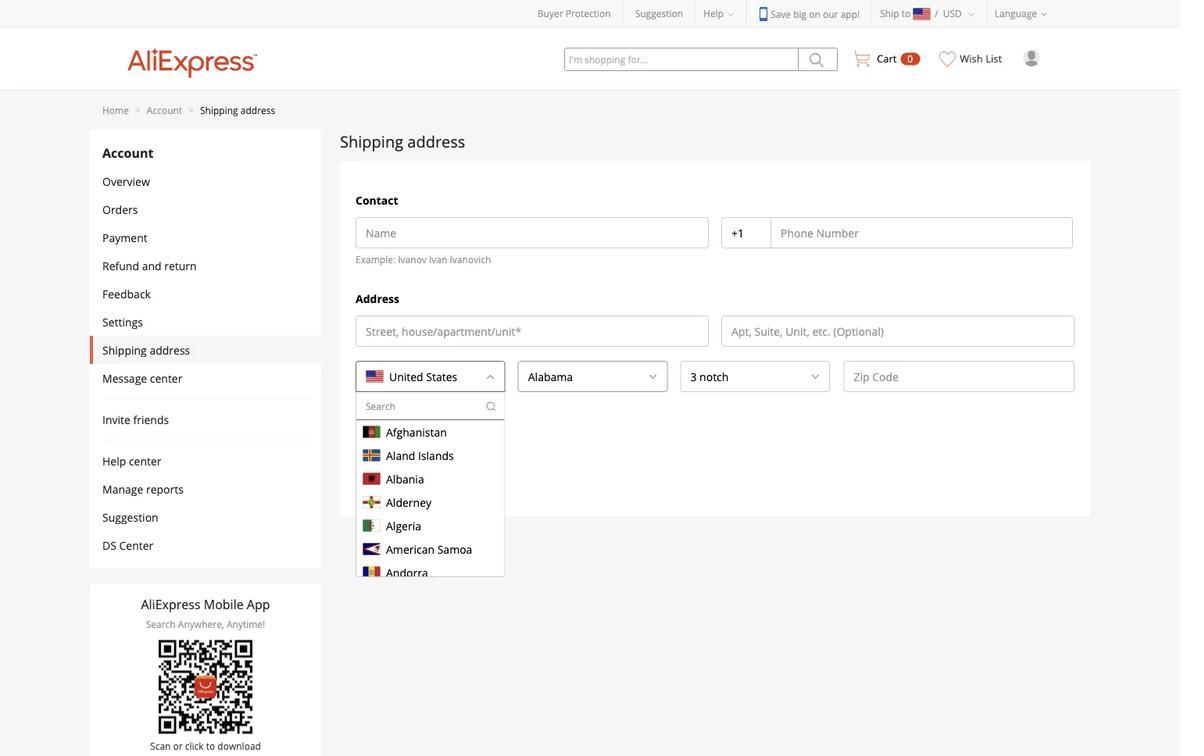 Task type: locate. For each thing, give the bounding box(es) containing it.
buyer protection
[[538, 7, 611, 20]]

arrow down image
[[486, 372, 495, 381], [648, 372, 658, 381]]

help center
[[102, 454, 161, 469]]

0 horizontal spatial save
[[388, 479, 412, 494]]

0 horizontal spatial to
[[206, 740, 215, 753]]

default
[[410, 432, 446, 447]]

set as default
[[377, 432, 446, 447]]

or
[[173, 740, 183, 753]]

ds center
[[102, 538, 153, 553]]

save big on our app! link
[[758, 7, 860, 21]]

1 horizontal spatial shipping
[[200, 104, 238, 116]]

to right ship
[[902, 7, 911, 20]]

save
[[771, 7, 791, 20], [388, 479, 412, 494]]

shipping address up contact
[[340, 131, 465, 152]]

0 horizontal spatial suggestion
[[102, 510, 158, 525]]

american samoa
[[386, 542, 472, 557]]

buyer protection link
[[538, 7, 611, 20]]

shipping
[[200, 104, 238, 116], [340, 131, 403, 152], [102, 343, 147, 358]]

+1 field
[[722, 218, 771, 248]]

save button
[[356, 473, 444, 501]]

help
[[703, 7, 724, 20], [102, 454, 126, 469]]

to right click
[[206, 740, 215, 753]]

2 horizontal spatial shipping
[[340, 131, 403, 152]]

app
[[247, 596, 270, 613]]

download
[[217, 740, 261, 753]]

protection
[[566, 7, 611, 20]]

home > account > shipping address
[[102, 104, 275, 116]]

arrow down image right the search field
[[486, 372, 495, 381]]

samoa
[[437, 542, 472, 557]]

refund and return
[[102, 258, 197, 273]]

account
[[147, 104, 182, 116], [102, 145, 153, 162]]

help right suggestion link
[[703, 7, 724, 20]]

invite
[[102, 412, 130, 427]]

3
[[690, 369, 697, 384]]

ship
[[880, 7, 899, 20]]

1 horizontal spatial address
[[241, 104, 275, 116]]

Street, house/apartment/unit* field
[[356, 317, 708, 346]]

1 horizontal spatial >
[[188, 104, 194, 116]]

center
[[150, 371, 182, 386], [129, 454, 161, 469]]

on
[[809, 7, 821, 20]]

1 vertical spatial save
[[388, 479, 412, 494]]

1 horizontal spatial help
[[703, 7, 724, 20]]

and
[[142, 258, 161, 273]]

ship to
[[880, 7, 911, 20]]

click
[[185, 740, 204, 753]]

center up manage reports
[[129, 454, 161, 469]]

0 horizontal spatial shipping address
[[102, 343, 190, 358]]

1 > from the left
[[135, 104, 141, 116]]

Search field
[[448, 362, 467, 392]]

shipping up message
[[102, 343, 147, 358]]

1 vertical spatial center
[[129, 454, 161, 469]]

save inside button
[[388, 479, 412, 494]]

>
[[135, 104, 141, 116], [188, 104, 194, 116]]

suggestion up ds center
[[102, 510, 158, 525]]

save for save big on our app!
[[771, 7, 791, 20]]

None submit
[[799, 48, 838, 71]]

suggestion up i'm shopping for... text field
[[635, 7, 683, 20]]

center
[[119, 538, 153, 553]]

scan or click to download
[[150, 740, 261, 753]]

0 vertical spatial shipping
[[200, 104, 238, 116]]

states
[[426, 369, 457, 384]]

1 arrow down image from the left
[[486, 372, 495, 381]]

1 horizontal spatial to
[[902, 7, 911, 20]]

1 horizontal spatial save
[[771, 7, 791, 20]]

0 vertical spatial account
[[147, 104, 182, 116]]

help for help
[[703, 7, 724, 20]]

account right home link
[[147, 104, 182, 116]]

united states
[[389, 369, 457, 384]]

anytime!
[[227, 618, 265, 631]]

1 vertical spatial shipping address
[[102, 343, 190, 358]]

0 horizontal spatial help
[[102, 454, 126, 469]]

as
[[396, 432, 408, 447]]

reports
[[146, 482, 184, 497]]

0 vertical spatial center
[[150, 371, 182, 386]]

shipping address up message center
[[102, 343, 190, 358]]

shipping right account link
[[200, 104, 238, 116]]

save up alderney
[[388, 479, 412, 494]]

> right home
[[135, 104, 141, 116]]

search
[[146, 618, 176, 631]]

0 vertical spatial suggestion
[[635, 7, 683, 20]]

I'm shopping for... text field
[[564, 48, 799, 71]]

alderney
[[386, 495, 431, 510]]

center for message center
[[150, 371, 182, 386]]

0 horizontal spatial shipping
[[102, 343, 147, 358]]

suggestion
[[635, 7, 683, 20], [102, 510, 158, 525]]

1 horizontal spatial arrow down image
[[648, 372, 658, 381]]

cart
[[877, 52, 897, 66]]

0 vertical spatial to
[[902, 7, 911, 20]]

account up overview
[[102, 145, 153, 162]]

usd
[[943, 7, 962, 20]]

center right message
[[150, 371, 182, 386]]

0 horizontal spatial >
[[135, 104, 141, 116]]

> right account link
[[188, 104, 194, 116]]

arrow down image left 3
[[648, 372, 658, 381]]

shipping up contact
[[340, 131, 403, 152]]

shipping address
[[340, 131, 465, 152], [102, 343, 190, 358]]

Apt, Suite, Unit, etc. (Optional)
 field
[[722, 317, 1074, 346]]

1 horizontal spatial suggestion
[[635, 7, 683, 20]]

friends
[[133, 412, 169, 427]]

big
[[793, 7, 807, 20]]

0 horizontal spatial arrow down image
[[486, 372, 495, 381]]

account link
[[147, 104, 182, 116]]

0 vertical spatial help
[[703, 7, 724, 20]]

shipping address link
[[200, 104, 275, 116]]

save left big
[[771, 7, 791, 20]]

0 vertical spatial address
[[241, 104, 275, 116]]

1 vertical spatial help
[[102, 454, 126, 469]]

0 vertical spatial shipping address
[[340, 131, 465, 152]]

wish
[[960, 52, 983, 66]]

wish list
[[960, 52, 1002, 66]]

anywhere,
[[178, 618, 224, 631]]

refund
[[102, 258, 139, 273]]

1 vertical spatial address
[[407, 131, 465, 152]]

help up manage
[[102, 454, 126, 469]]

0 vertical spatial save
[[771, 7, 791, 20]]

to
[[902, 7, 911, 20], [206, 740, 215, 753]]

wish list link
[[932, 28, 1010, 79]]

help for help center
[[102, 454, 126, 469]]

set
[[377, 432, 393, 447]]

address
[[241, 104, 275, 116], [407, 131, 465, 152], [150, 343, 190, 358]]

0 horizontal spatial address
[[150, 343, 190, 358]]

1 vertical spatial account
[[102, 145, 153, 162]]



Task type: vqa. For each thing, say whether or not it's contained in the screenshot.
French link at the bottom of the page
no



Task type: describe. For each thing, give the bounding box(es) containing it.
1 vertical spatial shipping
[[340, 131, 403, 152]]

2 arrow down image from the left
[[648, 372, 658, 381]]

manage
[[102, 482, 143, 497]]

afghanistan
[[386, 425, 447, 439]]

2 vertical spatial address
[[150, 343, 190, 358]]

Name field
[[356, 218, 708, 248]]

center for help center
[[129, 454, 161, 469]]

ivanov
[[398, 253, 427, 266]]

invite friends
[[102, 412, 169, 427]]

scan
[[150, 740, 171, 753]]

orders
[[102, 202, 138, 217]]

save big on our app!
[[771, 7, 860, 20]]

suggestion link
[[635, 7, 683, 20]]

aland islands
[[386, 448, 454, 463]]

home link
[[102, 104, 129, 116]]

mobile
[[204, 596, 244, 613]]

return
[[164, 258, 197, 273]]

address
[[356, 291, 399, 306]]

1 vertical spatial to
[[206, 740, 215, 753]]

buyer
[[538, 7, 563, 20]]

2 > from the left
[[188, 104, 194, 116]]

1 vertical spatial suggestion
[[102, 510, 158, 525]]

2 horizontal spatial address
[[407, 131, 465, 152]]

message
[[102, 371, 147, 386]]

settings
[[102, 315, 143, 329]]

/ usd
[[935, 7, 962, 20]]

aliexpress
[[141, 596, 200, 613]]

alabama
[[528, 369, 573, 384]]

Phone Number field
[[771, 218, 1072, 248]]

algeria
[[386, 518, 421, 533]]

language link
[[987, 0, 1059, 27]]

overview
[[102, 174, 150, 189]]

payment
[[102, 230, 147, 245]]

example:
[[356, 253, 396, 266]]

aliexpress mobile app search anywhere, anytime!
[[141, 596, 270, 631]]

ivanovich
[[450, 253, 491, 266]]

0
[[908, 52, 913, 65]]

ds
[[102, 538, 116, 553]]

andorra
[[386, 565, 428, 580]]

1 horizontal spatial shipping address
[[340, 131, 465, 152]]

ivan
[[429, 253, 447, 266]]

Zip Code field
[[844, 362, 1074, 392]]

app!
[[841, 7, 860, 20]]

message center
[[102, 371, 182, 386]]

language
[[995, 7, 1037, 20]]

islands
[[418, 448, 454, 463]]

list
[[986, 52, 1002, 66]]

/
[[935, 7, 938, 20]]

american
[[386, 542, 435, 557]]

3 notch
[[690, 369, 729, 384]]

notch
[[700, 369, 729, 384]]

manage reports
[[102, 482, 184, 497]]

feedback
[[102, 286, 151, 301]]

example: ivanov ivan ivanovich
[[356, 253, 491, 266]]

contact
[[356, 193, 398, 207]]

2 vertical spatial shipping
[[102, 343, 147, 358]]

save for save
[[388, 479, 412, 494]]

united
[[389, 369, 423, 384]]

aland
[[386, 448, 415, 463]]

home
[[102, 104, 129, 116]]

albania
[[386, 471, 424, 486]]

arrow down image
[[811, 372, 820, 381]]

our
[[823, 7, 838, 20]]

搜索 field
[[356, 393, 485, 419]]

scan or click to download link
[[141, 640, 270, 753]]



